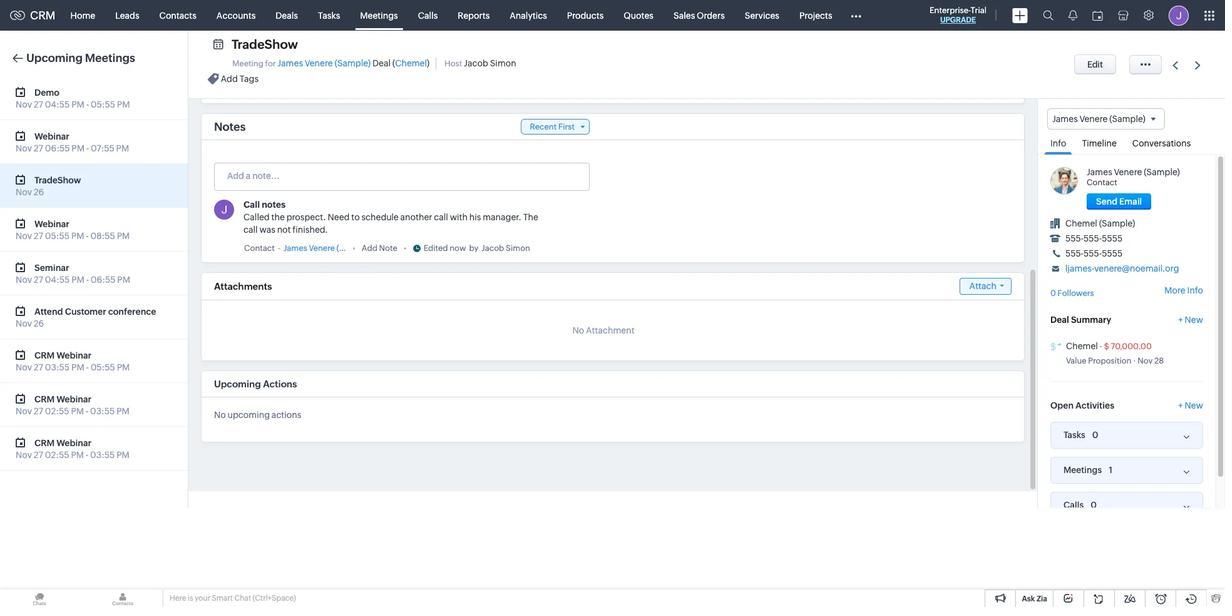 Task type: locate. For each thing, give the bounding box(es) containing it.
venere inside james venere (sample) contact
[[1115, 167, 1143, 177]]

2 04:55 from the top
[[45, 275, 70, 285]]

555-555-5555
[[1066, 234, 1123, 244], [1066, 249, 1123, 259]]

1 vertical spatial new
[[1185, 401, 1204, 411]]

1 vertical spatial info
[[1188, 286, 1204, 296]]

26 inside 'attend customer conference nov 26'
[[34, 319, 44, 329]]

4 27 from the top
[[34, 275, 43, 285]]

1 555-555-5555 from the top
[[1066, 234, 1123, 244]]

tasks right deals link
[[318, 10, 340, 20]]

1 vertical spatial contact
[[244, 244, 275, 253]]

+ new link
[[1179, 315, 1204, 331]]

0 vertical spatial no
[[573, 326, 584, 336]]

no for no attachment
[[573, 326, 584, 336]]

1 horizontal spatial 06:55
[[91, 275, 116, 285]]

info right more
[[1188, 286, 1204, 296]]

2 horizontal spatial meetings
[[1064, 465, 1103, 475]]

ljames-venere@noemail.org
[[1066, 264, 1180, 274]]

- inside webinar nov 27 06:55 pm - 07:55 pm
[[86, 143, 89, 153]]

0 vertical spatial new
[[1185, 315, 1204, 325]]

0 vertical spatial + new
[[1179, 315, 1204, 325]]

1 vertical spatial + new
[[1179, 401, 1204, 411]]

0 horizontal spatial contact
[[244, 244, 275, 253]]

0 horizontal spatial no
[[214, 410, 226, 420]]

crm inside crm webinar nov 27 03:55 pm - 05:55 pm
[[34, 350, 55, 360]]

1 vertical spatial 06:55
[[91, 275, 116, 285]]

1 vertical spatial simon
[[506, 244, 530, 253]]

2 02:55 from the top
[[45, 450, 69, 460]]

0 vertical spatial chemel link
[[395, 58, 427, 68]]

0 horizontal spatial tasks
[[318, 10, 340, 20]]

james venere (sample) link down conversations
[[1087, 167, 1181, 177]]

contact down timeline
[[1087, 178, 1118, 187]]

•
[[353, 244, 356, 253], [404, 244, 407, 253]]

(sample) up timeline link
[[1110, 114, 1146, 124]]

chemel for chemel (sample)
[[1066, 219, 1098, 229]]

2 555-555-5555 from the top
[[1066, 249, 1123, 259]]

meetings down leads link
[[85, 51, 135, 65]]

None button
[[1075, 54, 1117, 75], [1087, 194, 1152, 210], [1075, 54, 1117, 75], [1087, 194, 1152, 210]]

1 04:55 from the top
[[45, 100, 70, 110]]

1 vertical spatial 02:55
[[45, 450, 69, 460]]

- inside webinar nov 27 05:55 pm - 08:55 pm
[[86, 231, 89, 241]]

Other Modules field
[[843, 5, 870, 25]]

27 inside webinar nov 27 06:55 pm - 07:55 pm
[[34, 143, 43, 153]]

0 vertical spatial ·
[[1100, 342, 1103, 351]]

the
[[523, 212, 539, 222]]

contacts image
[[83, 590, 162, 608]]

recent
[[530, 122, 557, 132]]

venere inside field
[[1080, 114, 1108, 124]]

0 for calls
[[1091, 500, 1097, 510]]

contact inside james venere (sample) contact
[[1087, 178, 1118, 187]]

1 horizontal spatial •
[[404, 244, 407, 253]]

1 horizontal spatial tradeshow
[[232, 37, 298, 51]]

services link
[[735, 0, 790, 30]]

27 inside demo nov 27 04:55 pm - 05:55 pm
[[34, 100, 43, 110]]

actions
[[263, 379, 297, 390]]

tradeshow nov 26
[[16, 175, 81, 197]]

0 horizontal spatial upcoming
[[26, 51, 83, 65]]

2 vertical spatial 03:55
[[90, 450, 115, 460]]

1 vertical spatial 04:55
[[45, 275, 70, 285]]

simon
[[490, 58, 517, 68], [506, 244, 530, 253]]

1 horizontal spatial deal
[[1051, 315, 1070, 325]]

tradeshow inside tradeshow nov 26
[[34, 175, 81, 185]]

no upcoming actions
[[214, 410, 302, 420]]

upcoming up 'demo'
[[26, 51, 83, 65]]

2 vertical spatial meetings
[[1064, 465, 1103, 475]]

2 5555 from the top
[[1102, 249, 1123, 259]]

chemel inside "chemel · $ 70,000.00 value proposition · nov 28"
[[1067, 341, 1098, 351]]

(
[[393, 58, 395, 68]]

quotes
[[624, 10, 654, 20]]

chemel link up value
[[1067, 341, 1098, 351]]

crm
[[30, 9, 55, 22], [34, 350, 55, 360], [34, 394, 55, 404], [34, 438, 55, 448]]

04:55 down seminar
[[45, 275, 70, 285]]

26 down attend at the bottom left
[[34, 319, 44, 329]]

1 vertical spatial deal
[[1051, 315, 1070, 325]]

summary
[[1072, 315, 1112, 325]]

1 vertical spatial jacob
[[482, 244, 504, 253]]

1 27 from the top
[[34, 100, 43, 110]]

james down timeline
[[1087, 167, 1113, 177]]

0 vertical spatial 555-555-5555
[[1066, 234, 1123, 244]]

pm
[[72, 100, 84, 110], [117, 100, 130, 110], [72, 143, 85, 153], [116, 143, 129, 153], [71, 231, 84, 241], [117, 231, 130, 241], [72, 275, 84, 285], [117, 275, 130, 285], [71, 363, 84, 373], [117, 363, 130, 373], [71, 406, 84, 417], [117, 406, 130, 417], [71, 450, 84, 460], [117, 450, 130, 460]]

upcoming meetings
[[26, 51, 135, 65]]

06:55
[[45, 143, 70, 153], [91, 275, 116, 285]]

simon down the
[[506, 244, 530, 253]]

0 vertical spatial simon
[[490, 58, 517, 68]]

1 vertical spatial 05:55
[[45, 231, 70, 241]]

jacob
[[464, 58, 488, 68], [482, 244, 504, 253]]

1 horizontal spatial contact
[[1087, 178, 1118, 187]]

webinar
[[34, 131, 69, 141], [34, 219, 69, 229], [56, 350, 92, 360], [56, 394, 92, 404], [56, 438, 92, 448]]

now
[[450, 244, 466, 253]]

(sample) left (
[[335, 58, 371, 68]]

no left attachment
[[573, 326, 584, 336]]

1 vertical spatial 0
[[1093, 430, 1099, 440]]

new
[[1185, 315, 1204, 325], [1185, 401, 1204, 411]]

1 vertical spatial add
[[362, 244, 378, 253]]

1 vertical spatial tradeshow
[[34, 175, 81, 185]]

1 vertical spatial 26
[[34, 319, 44, 329]]

05:55
[[91, 100, 115, 110], [45, 231, 70, 241], [91, 363, 115, 373]]

1 horizontal spatial meetings
[[360, 10, 398, 20]]

ask
[[1022, 595, 1035, 604]]

(sample) down conversations
[[1144, 167, 1181, 177]]

1 vertical spatial chemel
[[1066, 219, 1098, 229]]

0 horizontal spatial meetings
[[85, 51, 135, 65]]

0 horizontal spatial 06:55
[[45, 143, 70, 153]]

james venere (sample)
[[1053, 114, 1146, 124]]

by
[[469, 244, 479, 253]]

0 for tasks
[[1093, 430, 1099, 440]]

0 vertical spatial info
[[1051, 139, 1067, 149]]

meeting
[[232, 59, 264, 68]]

venere
[[305, 58, 333, 68], [1080, 114, 1108, 124], [1115, 167, 1143, 177], [309, 244, 335, 253]]

27
[[34, 100, 43, 110], [34, 143, 43, 153], [34, 231, 43, 241], [34, 275, 43, 285], [34, 363, 43, 373], [34, 406, 43, 417], [34, 450, 43, 460]]

1 new from the top
[[1185, 315, 1204, 325]]

calls
[[418, 10, 438, 20], [1064, 500, 1084, 510]]

1 + from the top
[[1179, 315, 1184, 325]]

tasks
[[318, 10, 340, 20], [1064, 430, 1086, 440]]

1 horizontal spatial ·
[[1134, 356, 1137, 366]]

meetings link
[[350, 0, 408, 30]]

5555 down chemel (sample) link
[[1102, 234, 1123, 244]]

info left timeline
[[1051, 139, 1067, 149]]

nov inside "chemel · $ 70,000.00 value proposition · nov 28"
[[1138, 356, 1153, 366]]

home link
[[60, 0, 105, 30]]

1 5555 from the top
[[1102, 234, 1123, 244]]

0 vertical spatial 02:55
[[45, 406, 69, 417]]

venere down timeline
[[1115, 167, 1143, 177]]

1 vertical spatial call
[[244, 225, 258, 235]]

04:55 down 'demo'
[[45, 100, 70, 110]]

tradeshow for tradeshow
[[232, 37, 298, 51]]

0 vertical spatial meetings
[[360, 10, 398, 20]]

analytics link
[[500, 0, 557, 30]]

prospect.
[[287, 212, 326, 222]]

add left the note
[[362, 244, 378, 253]]

venere up timeline link
[[1080, 114, 1108, 124]]

no for no upcoming actions
[[214, 410, 226, 420]]

26 inside tradeshow nov 26
[[34, 187, 44, 197]]

0 vertical spatial tradeshow
[[232, 37, 298, 51]]

add left tags
[[221, 74, 238, 84]]

notes
[[214, 120, 246, 133]]

edited now
[[424, 244, 466, 253]]

trial
[[971, 6, 987, 15]]

2 vertical spatial chemel
[[1067, 341, 1098, 351]]

06:55 up customer
[[91, 275, 116, 285]]

simon right host
[[490, 58, 517, 68]]

1 horizontal spatial call
[[434, 212, 448, 222]]

nov inside webinar nov 27 06:55 pm - 07:55 pm
[[16, 143, 32, 153]]

1 horizontal spatial no
[[573, 326, 584, 336]]

notes
[[262, 200, 286, 210]]

1 horizontal spatial tasks
[[1064, 430, 1086, 440]]

reports link
[[448, 0, 500, 30]]

1 02:55 from the top
[[45, 406, 69, 417]]

note
[[379, 244, 398, 253]]

chemel up value
[[1067, 341, 1098, 351]]

ljames-
[[1066, 264, 1095, 274]]

attend customer conference nov 26
[[16, 307, 156, 329]]

ljames-venere@noemail.org link
[[1066, 264, 1180, 274]]

2 crm webinar nov 27 02:55 pm - 03:55 pm from the top
[[16, 438, 130, 460]]

3 27 from the top
[[34, 231, 43, 241]]

0 horizontal spatial calls
[[418, 10, 438, 20]]

0 horizontal spatial chemel link
[[395, 58, 427, 68]]

0 vertical spatial 03:55
[[45, 363, 70, 373]]

0 horizontal spatial call
[[244, 225, 258, 235]]

add tags
[[221, 74, 259, 84]]

meetings left "calls" link
[[360, 10, 398, 20]]

crm webinar nov 27 02:55 pm - 03:55 pm
[[16, 394, 130, 417], [16, 438, 130, 460]]

1 horizontal spatial add
[[362, 244, 378, 253]]

0 vertical spatial 06:55
[[45, 143, 70, 153]]

jacob for by jacob simon
[[482, 244, 504, 253]]

2 vertical spatial 05:55
[[91, 363, 115, 373]]

27 inside webinar nov 27 05:55 pm - 08:55 pm
[[34, 231, 43, 241]]

05:55 up '07:55'
[[91, 100, 115, 110]]

tradeshow down webinar nov 27 06:55 pm - 07:55 pm
[[34, 175, 81, 185]]

deal
[[373, 58, 391, 68], [1051, 315, 1070, 325]]

1 vertical spatial tasks
[[1064, 430, 1086, 440]]

1 vertical spatial 5555
[[1102, 249, 1123, 259]]

is
[[188, 594, 193, 603]]

here
[[170, 594, 186, 603]]

chemel link left host
[[395, 58, 427, 68]]

0
[[1051, 289, 1057, 298], [1093, 430, 1099, 440], [1091, 500, 1097, 510]]

04:55 inside seminar nov 27 04:55 pm - 06:55 pm
[[45, 275, 70, 285]]

upcoming up upcoming
[[214, 379, 261, 390]]

· left $
[[1100, 342, 1103, 351]]

0 vertical spatial 5555
[[1102, 234, 1123, 244]]

jacob right by
[[482, 244, 504, 253]]

2 • from the left
[[404, 244, 407, 253]]

5 27 from the top
[[34, 363, 43, 373]]

0 vertical spatial 0
[[1051, 289, 1057, 298]]

0 horizontal spatial •
[[353, 244, 356, 253]]

(sample) down to
[[337, 244, 370, 253]]

upcoming for upcoming meetings
[[26, 51, 83, 65]]

1 horizontal spatial upcoming
[[214, 379, 261, 390]]

Add a note... field
[[215, 170, 589, 182]]

meetings
[[360, 10, 398, 20], [85, 51, 135, 65], [1064, 465, 1103, 475]]

more info link
[[1165, 286, 1204, 296]]

0 vertical spatial jacob
[[464, 58, 488, 68]]

home
[[71, 10, 95, 20]]

1 vertical spatial +
[[1179, 401, 1184, 411]]

05:55 inside crm webinar nov 27 03:55 pm - 05:55 pm
[[91, 363, 115, 373]]

by jacob simon
[[469, 244, 530, 253]]

(ctrl+space)
[[253, 594, 296, 603]]

26 up webinar nov 27 05:55 pm - 08:55 pm
[[34, 187, 44, 197]]

1 26 from the top
[[34, 187, 44, 197]]

deal down 0 followers
[[1051, 315, 1070, 325]]

05:55 down 'attend customer conference nov 26'
[[91, 363, 115, 373]]

projects
[[800, 10, 833, 20]]

demo
[[34, 87, 59, 97]]

02:55
[[45, 406, 69, 417], [45, 450, 69, 460]]

meetings left 1
[[1064, 465, 1103, 475]]

1 vertical spatial calls
[[1064, 500, 1084, 510]]

tasks down open activities
[[1064, 430, 1086, 440]]

+ new
[[1179, 315, 1204, 325], [1179, 401, 1204, 411]]

0 horizontal spatial deal
[[373, 58, 391, 68]]

1 vertical spatial 03:55
[[90, 406, 115, 417]]

0 vertical spatial +
[[1179, 315, 1184, 325]]

1 horizontal spatial calls
[[1064, 500, 1084, 510]]

0 vertical spatial crm webinar nov 27 02:55 pm - 03:55 pm
[[16, 394, 130, 417]]

6 27 from the top
[[34, 406, 43, 417]]

1 vertical spatial upcoming
[[214, 379, 261, 390]]

to
[[352, 212, 360, 222]]

james venere (sample) link down tasks link
[[278, 58, 371, 68]]

chemel left host
[[395, 58, 427, 68]]

1 vertical spatial crm webinar nov 27 02:55 pm - 03:55 pm
[[16, 438, 130, 460]]

call left with in the top left of the page
[[434, 212, 448, 222]]

1 horizontal spatial info
[[1188, 286, 1204, 296]]

0 vertical spatial 04:55
[[45, 100, 70, 110]]

accounts link
[[207, 0, 266, 30]]

0 vertical spatial james venere (sample) link
[[278, 58, 371, 68]]

+
[[1179, 315, 1184, 325], [1179, 401, 1184, 411]]

1 vertical spatial meetings
[[85, 51, 135, 65]]

· down 70,000.00
[[1134, 356, 1137, 366]]

- inside seminar nov 27 04:55 pm - 06:55 pm
[[86, 275, 89, 285]]

search element
[[1036, 0, 1062, 31]]

chemel up ljames-
[[1066, 219, 1098, 229]]

0 vertical spatial tasks
[[318, 10, 340, 20]]

• left "add note" link
[[353, 244, 356, 253]]

08:55
[[91, 231, 115, 241]]

2 26 from the top
[[34, 319, 44, 329]]

04:55 for seminar
[[45, 275, 70, 285]]

2 27 from the top
[[34, 143, 43, 153]]

tradeshow up for on the left of the page
[[232, 37, 298, 51]]

0 horizontal spatial add
[[221, 74, 238, 84]]

2 vertical spatial 0
[[1091, 500, 1097, 510]]

james venere (sample) link down finished.
[[284, 242, 370, 255]]

no left upcoming
[[214, 410, 226, 420]]

555-555-5555 up ljames-
[[1066, 249, 1123, 259]]

edited
[[424, 244, 448, 253]]

1 vertical spatial no
[[214, 410, 226, 420]]

(sample) inside field
[[1110, 114, 1146, 124]]

5555 up the ljames-venere@noemail.org
[[1102, 249, 1123, 259]]

deal left (
[[373, 58, 391, 68]]

sales orders link
[[664, 0, 735, 30]]

• right the note
[[404, 244, 407, 253]]

nov
[[16, 100, 32, 110], [16, 143, 32, 153], [16, 187, 32, 197], [16, 231, 32, 241], [16, 275, 32, 285], [16, 319, 32, 329], [1138, 356, 1153, 366], [16, 363, 32, 373], [16, 406, 32, 417], [16, 450, 32, 460]]

05:55 up seminar
[[45, 231, 70, 241]]

info
[[1051, 139, 1067, 149], [1188, 286, 1204, 296]]

04:55
[[45, 100, 70, 110], [45, 275, 70, 285]]

sales orders
[[674, 10, 725, 20]]

leads link
[[105, 0, 149, 30]]

call down called
[[244, 225, 258, 235]]

0 horizontal spatial tradeshow
[[34, 175, 81, 185]]

jacob right host
[[464, 58, 488, 68]]

04:55 inside demo nov 27 04:55 pm - 05:55 pm
[[45, 100, 70, 110]]

1 horizontal spatial chemel link
[[1067, 341, 1098, 351]]

0 horizontal spatial info
[[1051, 139, 1067, 149]]

actions
[[272, 410, 302, 420]]

0 vertical spatial 26
[[34, 187, 44, 197]]

0 horizontal spatial ·
[[1100, 342, 1103, 351]]

more info
[[1165, 286, 1204, 296]]

conversations
[[1133, 139, 1192, 149]]

0 vertical spatial contact
[[1087, 178, 1118, 187]]

5555
[[1102, 234, 1123, 244], [1102, 249, 1123, 259]]

555-555-5555 down the chemel (sample)
[[1066, 234, 1123, 244]]

james up info 'link'
[[1053, 114, 1078, 124]]

contact down was
[[244, 244, 275, 253]]

06:55 up tradeshow nov 26
[[45, 143, 70, 153]]

0 vertical spatial upcoming
[[26, 51, 83, 65]]

·
[[1100, 342, 1103, 351], [1134, 356, 1137, 366]]

1 vertical spatial 555-555-5555
[[1066, 249, 1123, 259]]

0 vertical spatial 05:55
[[91, 100, 115, 110]]



Task type: vqa. For each thing, say whether or not it's contained in the screenshot.
the Tasks
yes



Task type: describe. For each thing, give the bounding box(es) containing it.
nov inside crm webinar nov 27 03:55 pm - 05:55 pm
[[16, 363, 32, 373]]

open activities
[[1051, 401, 1115, 411]]

recent first
[[530, 122, 575, 132]]

sales
[[674, 10, 695, 20]]

attachment
[[586, 326, 635, 336]]

create menu image
[[1013, 8, 1028, 23]]

1 crm webinar nov 27 02:55 pm - 03:55 pm from the top
[[16, 394, 130, 417]]

0 followers
[[1051, 289, 1095, 298]]

1 vertical spatial ·
[[1134, 356, 1137, 366]]

upcoming actions
[[214, 379, 297, 390]]

28
[[1155, 356, 1164, 366]]

simon for by jacob simon
[[506, 244, 530, 253]]

crm link
[[10, 9, 55, 22]]

0 vertical spatial chemel
[[395, 58, 427, 68]]

tradeshow for tradeshow nov 26
[[34, 175, 81, 185]]

chemel for chemel · $ 70,000.00 value proposition · nov 28
[[1067, 341, 1098, 351]]

(sample) inside james venere (sample) contact
[[1144, 167, 1181, 177]]

chemel (sample)
[[1066, 219, 1136, 229]]

more
[[1165, 286, 1186, 296]]

nov inside demo nov 27 04:55 pm - 05:55 pm
[[16, 100, 32, 110]]

27 inside crm webinar nov 27 03:55 pm - 05:55 pm
[[34, 363, 43, 373]]

james down not
[[284, 244, 307, 253]]

products link
[[557, 0, 614, 30]]

- inside crm webinar nov 27 03:55 pm - 05:55 pm
[[86, 363, 89, 373]]

simon for host jacob simon
[[490, 58, 517, 68]]

calendar image
[[1093, 10, 1104, 20]]

with
[[450, 212, 468, 222]]

0 vertical spatial add
[[221, 74, 238, 84]]

contacts
[[159, 10, 197, 20]]

seminar nov 27 04:55 pm - 06:55 pm
[[16, 263, 130, 285]]

james venere (sample) contact
[[1087, 167, 1181, 187]]

signals element
[[1062, 0, 1085, 31]]

seminar
[[34, 263, 69, 273]]

search image
[[1043, 10, 1054, 21]]

called
[[244, 212, 270, 222]]

nov inside seminar nov 27 04:55 pm - 06:55 pm
[[16, 275, 32, 285]]

timeline
[[1083, 139, 1117, 149]]

webinar inside crm webinar nov 27 03:55 pm - 05:55 pm
[[56, 350, 92, 360]]

2 + from the top
[[1179, 401, 1184, 411]]

his
[[470, 212, 481, 222]]

06:55 inside seminar nov 27 04:55 pm - 06:55 pm
[[91, 275, 116, 285]]

2 + new from the top
[[1179, 401, 1204, 411]]

call notes called the prospect. need to schedule another call with his manager. the call was not finished.
[[244, 200, 540, 235]]

upcoming for upcoming actions
[[214, 379, 261, 390]]

27 inside seminar nov 27 04:55 pm - 06:55 pm
[[34, 275, 43, 285]]

venere right for on the left of the page
[[305, 58, 333, 68]]

james inside field
[[1053, 114, 1078, 124]]

contacts link
[[149, 0, 207, 30]]

conference
[[108, 307, 156, 317]]

open
[[1051, 401, 1074, 411]]

deal summary
[[1051, 315, 1112, 325]]

enterprise-
[[930, 6, 971, 15]]

james inside james venere (sample) contact
[[1087, 167, 1113, 177]]

chemel (sample) link
[[1066, 219, 1136, 229]]

03:55 inside crm webinar nov 27 03:55 pm - 05:55 pm
[[45, 363, 70, 373]]

nov inside 'attend customer conference nov 26'
[[16, 319, 32, 329]]

nov inside tradeshow nov 26
[[16, 187, 32, 197]]

James Venere (Sample) field
[[1048, 108, 1166, 130]]

not
[[277, 225, 291, 235]]

04:55 for demo
[[45, 100, 70, 110]]

was
[[260, 225, 275, 235]]

enterprise-trial upgrade
[[930, 6, 987, 24]]

profile element
[[1162, 0, 1197, 30]]

orders
[[697, 10, 725, 20]]

contact - james venere (sample)
[[244, 244, 370, 253]]

venere down finished.
[[309, 244, 335, 253]]

- inside demo nov 27 04:55 pm - 05:55 pm
[[86, 100, 89, 110]]

smart
[[212, 594, 233, 603]]

reports
[[458, 10, 490, 20]]

analytics
[[510, 10, 547, 20]]

next record image
[[1196, 61, 1204, 69]]

no attachment
[[573, 326, 635, 336]]

meeting for james venere (sample) deal ( chemel )
[[232, 58, 430, 68]]

demo nov 27 04:55 pm - 05:55 pm
[[16, 87, 130, 110]]

1 • from the left
[[353, 244, 356, 253]]

2 vertical spatial james venere (sample) link
[[284, 242, 370, 255]]

calls link
[[408, 0, 448, 30]]

your
[[195, 594, 210, 603]]

05:55 inside webinar nov 27 05:55 pm - 08:55 pm
[[45, 231, 70, 241]]

followers
[[1058, 289, 1095, 298]]

value
[[1067, 356, 1087, 366]]

activities
[[1076, 401, 1115, 411]]

(sample) up ljames-venere@noemail.org link
[[1100, 219, 1136, 229]]

2 new from the top
[[1185, 401, 1204, 411]]

tasks link
[[308, 0, 350, 30]]

create menu element
[[1005, 0, 1036, 30]]

webinar nov 27 05:55 pm - 08:55 pm
[[16, 219, 130, 241]]

1 vertical spatial chemel link
[[1067, 341, 1098, 351]]

attach link
[[960, 278, 1012, 295]]

manager.
[[483, 212, 522, 222]]

deals link
[[266, 0, 308, 30]]

host jacob simon
[[445, 58, 517, 68]]

info link
[[1045, 130, 1073, 155]]

james right for on the left of the page
[[278, 58, 303, 68]]

accounts
[[217, 10, 256, 20]]

1 vertical spatial james venere (sample) link
[[1087, 167, 1181, 177]]

crm webinar nov 27 03:55 pm - 05:55 pm
[[16, 350, 130, 373]]

quotes link
[[614, 0, 664, 30]]

info inside 'link'
[[1051, 139, 1067, 149]]

0 vertical spatial deal
[[373, 58, 391, 68]]

0 vertical spatial call
[[434, 212, 448, 222]]

previous record image
[[1173, 61, 1179, 69]]

nov inside webinar nov 27 05:55 pm - 08:55 pm
[[16, 231, 32, 241]]

webinar inside webinar nov 27 05:55 pm - 08:55 pm
[[34, 219, 69, 229]]

chats image
[[0, 590, 79, 608]]

profile image
[[1169, 5, 1189, 25]]

conversations link
[[1127, 130, 1198, 154]]

signals image
[[1069, 10, 1078, 21]]

customer
[[65, 307, 106, 317]]

services
[[745, 10, 780, 20]]

chemel · $ 70,000.00 value proposition · nov 28
[[1067, 341, 1164, 366]]

$
[[1105, 342, 1110, 351]]

zia
[[1037, 595, 1048, 604]]

7 27 from the top
[[34, 450, 43, 460]]

venere@noemail.org
[[1095, 264, 1180, 274]]

for
[[265, 59, 276, 68]]

upgrade
[[941, 16, 976, 24]]

05:55 inside demo nov 27 04:55 pm - 05:55 pm
[[91, 100, 115, 110]]

deals
[[276, 10, 298, 20]]

06:55 inside webinar nov 27 06:55 pm - 07:55 pm
[[45, 143, 70, 153]]

webinar inside webinar nov 27 06:55 pm - 07:55 pm
[[34, 131, 69, 141]]

products
[[567, 10, 604, 20]]

projects link
[[790, 0, 843, 30]]

1 + new from the top
[[1179, 315, 1204, 325]]

call
[[244, 200, 260, 210]]

host
[[445, 59, 462, 68]]

first
[[559, 122, 575, 132]]

0 vertical spatial calls
[[418, 10, 438, 20]]

leads
[[115, 10, 139, 20]]

jacob for host jacob simon
[[464, 58, 488, 68]]

attach
[[970, 281, 997, 291]]

webinar nov 27 06:55 pm - 07:55 pm
[[16, 131, 129, 153]]

1
[[1109, 465, 1113, 475]]

here is your smart chat (ctrl+space)
[[170, 594, 296, 603]]

07:55
[[91, 143, 114, 153]]



